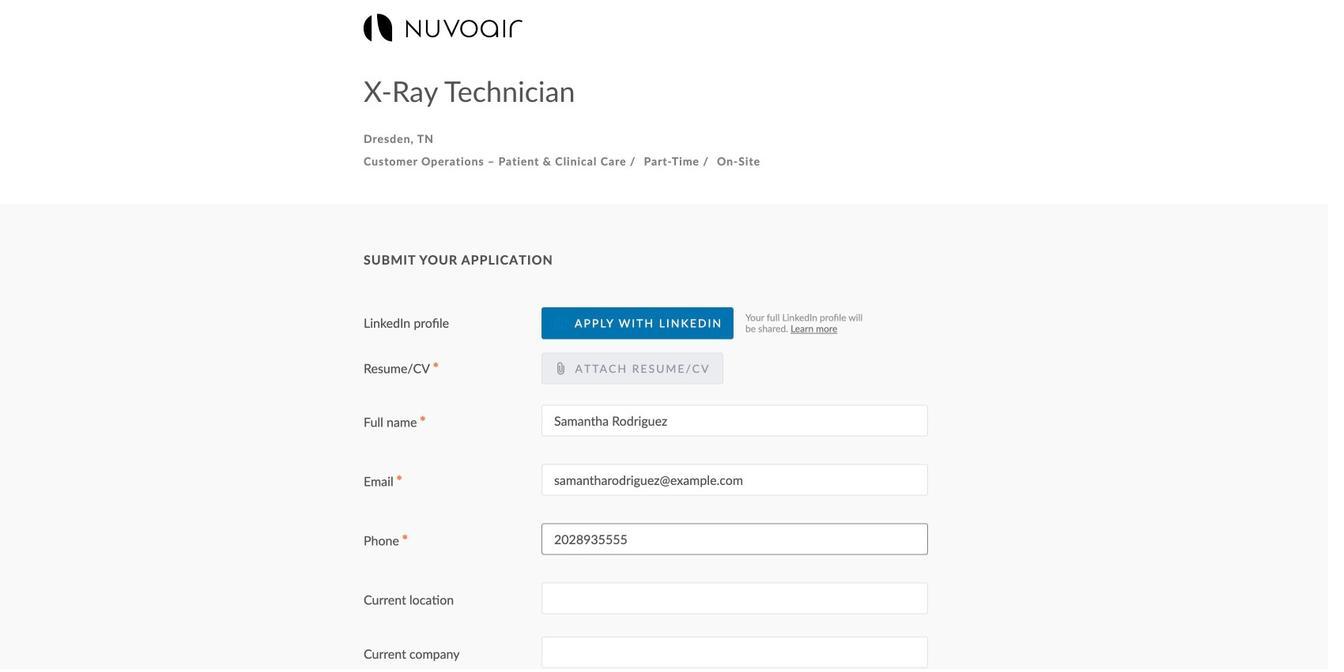 Task type: locate. For each thing, give the bounding box(es) containing it.
None email field
[[542, 465, 928, 496]]

None text field
[[542, 405, 928, 437], [542, 524, 928, 556], [542, 583, 928, 615], [542, 405, 928, 437], [542, 524, 928, 556], [542, 583, 928, 615]]

nuvoair logo image
[[364, 14, 523, 42]]

paperclip image
[[554, 363, 567, 375]]

None text field
[[542, 637, 928, 669]]



Task type: vqa. For each thing, say whether or not it's contained in the screenshot.
People.ai logo
no



